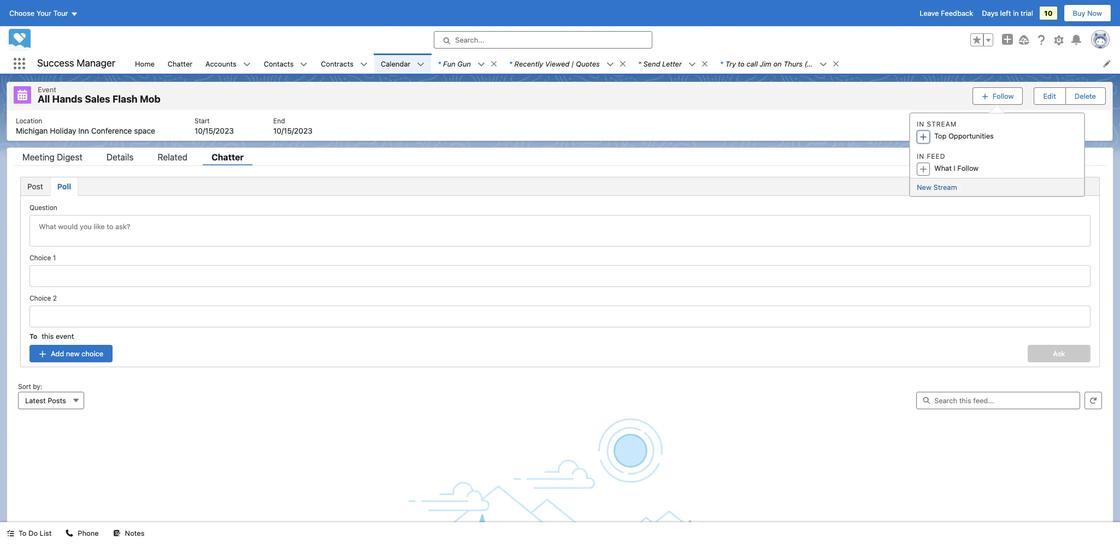 Task type: describe. For each thing, give the bounding box(es) containing it.
start
[[195, 117, 210, 125]]

sort
[[18, 383, 31, 391]]

latest
[[25, 396, 46, 405]]

accounts
[[206, 59, 236, 68]]

choice 1
[[30, 254, 56, 262]]

opportunities
[[949, 132, 994, 141]]

2
[[53, 294, 57, 302]]

details
[[106, 152, 134, 162]]

* recently viewed | quotes
[[509, 59, 600, 68]]

choose your tour button
[[9, 4, 78, 22]]

posts
[[48, 396, 66, 405]]

top
[[934, 132, 947, 141]]

by:
[[33, 383, 42, 391]]

new stream link
[[917, 183, 957, 192]]

list
[[40, 530, 52, 538]]

Question text field
[[30, 215, 1091, 247]]

text default image inside notes 'button'
[[113, 530, 121, 538]]

delete
[[1075, 92, 1096, 100]]

edit
[[1043, 92, 1056, 100]]

details link
[[98, 152, 142, 165]]

meeting digest
[[22, 152, 82, 162]]

text default image inside the accounts list item
[[243, 61, 251, 68]]

notes button
[[106, 523, 151, 545]]

chatter inside list
[[168, 59, 192, 68]]

* try to call jim on thurs (sample)
[[720, 59, 834, 68]]

choice
[[81, 349, 103, 358]]

jim
[[760, 59, 772, 68]]

letter
[[662, 59, 682, 68]]

ask
[[1053, 349, 1065, 358]]

in for in stream
[[917, 120, 925, 128]]

left
[[1000, 9, 1011, 17]]

contracts list item
[[314, 54, 374, 74]]

text default image for contacts list item
[[300, 61, 308, 68]]

in
[[1013, 9, 1019, 17]]

end
[[273, 117, 285, 125]]

trial
[[1021, 9, 1033, 17]]

what i follow
[[934, 164, 979, 173]]

* for * send letter
[[638, 59, 641, 68]]

contacts
[[264, 59, 294, 68]]

event
[[56, 332, 74, 341]]

days left in trial
[[982, 9, 1033, 17]]

calendar link
[[374, 54, 417, 74]]

add new choice
[[51, 349, 103, 358]]

in stream
[[917, 120, 957, 128]]

to this event
[[30, 332, 74, 341]]

related link
[[149, 152, 196, 165]]

viewed
[[545, 59, 570, 68]]

text default image inside the calendar list item
[[417, 61, 425, 68]]

call
[[747, 59, 758, 68]]

what
[[934, 164, 952, 173]]

poll
[[57, 182, 71, 191]]

send
[[644, 59, 660, 68]]

in feed
[[917, 152, 946, 161]]

1 horizontal spatial chatter
[[212, 152, 244, 162]]

text default image inside phone button
[[66, 530, 73, 538]]

feedback
[[941, 9, 973, 17]]

add new choice button
[[30, 345, 113, 363]]

Sort by: button
[[18, 392, 84, 410]]

* send letter
[[638, 59, 682, 68]]

success
[[37, 58, 74, 69]]

4 list item from the left
[[714, 54, 845, 74]]

days
[[982, 9, 998, 17]]

0 horizontal spatial follow
[[958, 164, 979, 173]]

0 vertical spatial group
[[971, 33, 993, 46]]

1
[[53, 254, 56, 262]]

edit button
[[1035, 88, 1065, 104]]

all
[[38, 93, 50, 105]]

group containing follow
[[973, 86, 1106, 106]]

accounts list item
[[199, 54, 257, 74]]

* fun gun
[[438, 59, 471, 68]]

delete button
[[1066, 88, 1105, 104]]

sort by:
[[18, 383, 42, 391]]

10
[[1044, 9, 1053, 17]]

add
[[51, 349, 64, 358]]

2 list item from the left
[[503, 54, 632, 74]]

in for in feed
[[917, 152, 925, 161]]

buy now
[[1073, 9, 1102, 17]]

quotes
[[576, 59, 600, 68]]

follow button
[[973, 87, 1023, 105]]

sales
[[85, 93, 110, 105]]

buy
[[1073, 9, 1086, 17]]

Choice 2 text field
[[30, 306, 1091, 328]]

latest posts
[[25, 396, 66, 405]]

contracts
[[321, 59, 354, 68]]

holiday
[[50, 126, 76, 135]]

accounts link
[[199, 54, 243, 74]]

contracts link
[[314, 54, 360, 74]]

this
[[42, 332, 54, 341]]



Task type: vqa. For each thing, say whether or not it's contained in the screenshot.
Acme
no



Task type: locate. For each thing, give the bounding box(es) containing it.
follow inside follow button
[[993, 92, 1014, 100]]

text default image inside contacts list item
[[300, 61, 308, 68]]

start 10/15/2023
[[195, 117, 234, 135]]

0 horizontal spatial to
[[19, 530, 27, 538]]

1 choice from the top
[[30, 254, 51, 262]]

in
[[917, 120, 925, 128], [917, 152, 925, 161]]

try
[[726, 59, 736, 68]]

post
[[27, 182, 43, 191]]

michigan
[[16, 126, 48, 135]]

1 list item from the left
[[431, 54, 503, 74]]

success manager
[[37, 58, 115, 69]]

text default image for 1st list item from left
[[477, 61, 485, 68]]

1 horizontal spatial chatter link
[[203, 152, 253, 165]]

to inside "to do list" button
[[19, 530, 27, 538]]

3 list item from the left
[[632, 54, 714, 74]]

gun
[[457, 59, 471, 68]]

Search this feed... search field
[[916, 392, 1080, 410]]

0 vertical spatial follow
[[993, 92, 1014, 100]]

10/15/2023 for start 10/15/2023
[[195, 126, 234, 135]]

do
[[28, 530, 38, 538]]

1 10/15/2023 from the left
[[195, 126, 234, 135]]

choose your tour
[[9, 9, 68, 17]]

1 vertical spatial stream
[[934, 183, 957, 192]]

top opportunities
[[934, 132, 994, 141]]

2 in from the top
[[917, 152, 925, 161]]

post link
[[21, 177, 50, 195]]

1 horizontal spatial follow
[[993, 92, 1014, 100]]

text default image for 2nd list item from the right
[[688, 61, 696, 68]]

home link
[[128, 54, 161, 74]]

*
[[438, 59, 441, 68], [509, 59, 512, 68], [638, 59, 641, 68], [720, 59, 723, 68]]

flash
[[113, 93, 138, 105]]

follow left edit "button"
[[993, 92, 1014, 100]]

stream up top
[[927, 120, 957, 128]]

1 horizontal spatial to
[[30, 333, 37, 341]]

on
[[773, 59, 782, 68]]

to do list
[[19, 530, 52, 538]]

choose
[[9, 9, 34, 17]]

* left recently
[[509, 59, 512, 68]]

choice
[[30, 254, 51, 262], [30, 294, 51, 302]]

list containing michigan holiday inn conference space
[[7, 110, 1113, 141]]

1 vertical spatial chatter
[[212, 152, 244, 162]]

10/15/2023 down start
[[195, 126, 234, 135]]

contacts list item
[[257, 54, 314, 74]]

phone
[[78, 530, 99, 538]]

* left try
[[720, 59, 723, 68]]

|
[[572, 59, 574, 68]]

inn
[[78, 126, 89, 135]]

1 horizontal spatial 10/15/2023
[[273, 126, 313, 135]]

contacts link
[[257, 54, 300, 74]]

buy now button
[[1064, 4, 1112, 22]]

follow
[[993, 92, 1014, 100], [958, 164, 979, 173]]

thurs
[[784, 59, 803, 68]]

1 vertical spatial follow
[[958, 164, 979, 173]]

event
[[38, 85, 56, 94]]

stream for in stream
[[927, 120, 957, 128]]

to inside 'to this event'
[[30, 333, 37, 341]]

to for to this event
[[30, 333, 37, 341]]

* left fun
[[438, 59, 441, 68]]

poll link
[[50, 177, 78, 195]]

recently
[[515, 59, 543, 68]]

1 vertical spatial chatter link
[[203, 152, 253, 165]]

chatter down start 10/15/2023 at the top left
[[212, 152, 244, 162]]

10/15/2023 down end
[[273, 126, 313, 135]]

new stream
[[917, 183, 957, 192]]

location
[[16, 117, 42, 125]]

Choice 1 text field
[[30, 265, 1091, 287]]

to left the do
[[19, 530, 27, 538]]

event all hands sales flash mob
[[38, 85, 160, 105]]

new
[[917, 183, 932, 192]]

list containing home
[[128, 54, 1120, 74]]

meeting
[[22, 152, 55, 162]]

choice left 2
[[30, 294, 51, 302]]

* for * recently viewed | quotes
[[509, 59, 512, 68]]

1 vertical spatial group
[[973, 86, 1106, 106]]

follow right i in the top right of the page
[[958, 164, 979, 173]]

group
[[971, 33, 993, 46], [973, 86, 1106, 106]]

mob
[[140, 93, 160, 105]]

hands
[[52, 93, 83, 105]]

list
[[128, 54, 1120, 74], [7, 110, 1113, 141]]

* for * fun gun
[[438, 59, 441, 68]]

chatter link right home
[[161, 54, 199, 74]]

1 vertical spatial choice
[[30, 294, 51, 302]]

text default image inside "to do list" button
[[7, 530, 14, 538]]

calendar list item
[[374, 54, 431, 74]]

to for to do list
[[19, 530, 27, 538]]

0 horizontal spatial chatter
[[168, 59, 192, 68]]

stream for new stream
[[934, 183, 957, 192]]

tab list
[[20, 177, 1100, 196]]

end 10/15/2023
[[273, 117, 313, 135]]

digest
[[57, 152, 82, 162]]

4 * from the left
[[720, 59, 723, 68]]

list item
[[431, 54, 503, 74], [503, 54, 632, 74], [632, 54, 714, 74], [714, 54, 845, 74]]

0 horizontal spatial 10/15/2023
[[195, 126, 234, 135]]

chatter
[[168, 59, 192, 68], [212, 152, 244, 162]]

chatter link down start 10/15/2023 at the top left
[[203, 152, 253, 165]]

2 choice from the top
[[30, 294, 51, 302]]

now
[[1087, 9, 1102, 17]]

1 in from the top
[[917, 120, 925, 128]]

* left send
[[638, 59, 641, 68]]

1 vertical spatial in
[[917, 152, 925, 161]]

3 * from the left
[[638, 59, 641, 68]]

10/15/2023 for end 10/15/2023
[[273, 126, 313, 135]]

text default image
[[619, 60, 627, 68], [701, 60, 709, 68], [832, 60, 840, 68], [243, 61, 251, 68], [417, 61, 425, 68], [606, 61, 614, 68], [820, 61, 827, 68], [7, 530, 14, 538], [113, 530, 121, 538]]

10/15/2023
[[195, 126, 234, 135], [273, 126, 313, 135]]

chatter right the home link
[[168, 59, 192, 68]]

ask button
[[1028, 345, 1091, 363]]

conference
[[91, 126, 132, 135]]

0 vertical spatial list
[[128, 54, 1120, 74]]

notes
[[125, 530, 145, 538]]

0 horizontal spatial chatter link
[[161, 54, 199, 74]]

text default image
[[490, 60, 498, 68], [300, 61, 308, 68], [360, 61, 368, 68], [477, 61, 485, 68], [688, 61, 696, 68], [66, 530, 73, 538]]

text default image for contracts list item
[[360, 61, 368, 68]]

related
[[158, 152, 188, 162]]

feed
[[927, 152, 946, 161]]

* for * try to call jim on thurs (sample)
[[720, 59, 723, 68]]

question
[[30, 204, 57, 212]]

0 vertical spatial chatter
[[168, 59, 192, 68]]

new
[[66, 349, 80, 358]]

leave feedback
[[920, 9, 973, 17]]

to do list button
[[0, 523, 58, 545]]

1 vertical spatial to
[[19, 530, 27, 538]]

search... button
[[434, 31, 652, 49]]

1 * from the left
[[438, 59, 441, 68]]

location michigan holiday inn conference space
[[16, 117, 155, 135]]

0 vertical spatial in
[[917, 120, 925, 128]]

list for leave feedback link
[[128, 54, 1120, 74]]

fun
[[443, 59, 455, 68]]

search...
[[455, 36, 484, 44]]

2 * from the left
[[509, 59, 512, 68]]

in up in feed
[[917, 120, 925, 128]]

0 vertical spatial to
[[30, 333, 37, 341]]

1 vertical spatial list
[[7, 110, 1113, 141]]

list for the home link
[[7, 110, 1113, 141]]

in left feed
[[917, 152, 925, 161]]

manager
[[77, 58, 115, 69]]

choice 2
[[30, 294, 57, 302]]

2 10/15/2023 from the left
[[273, 126, 313, 135]]

choice left 1
[[30, 254, 51, 262]]

to
[[738, 59, 745, 68]]

to
[[30, 333, 37, 341], [19, 530, 27, 538]]

to left this
[[30, 333, 37, 341]]

text default image inside contracts list item
[[360, 61, 368, 68]]

space
[[134, 126, 155, 135]]

0 vertical spatial choice
[[30, 254, 51, 262]]

leave
[[920, 9, 939, 17]]

choice for choice 1
[[30, 254, 51, 262]]

calendar
[[381, 59, 411, 68]]

stream
[[927, 120, 957, 128], [934, 183, 957, 192]]

0 vertical spatial stream
[[927, 120, 957, 128]]

stream down what
[[934, 183, 957, 192]]

choice for choice 2
[[30, 294, 51, 302]]

tab list containing post
[[20, 177, 1100, 196]]

0 vertical spatial chatter link
[[161, 54, 199, 74]]



